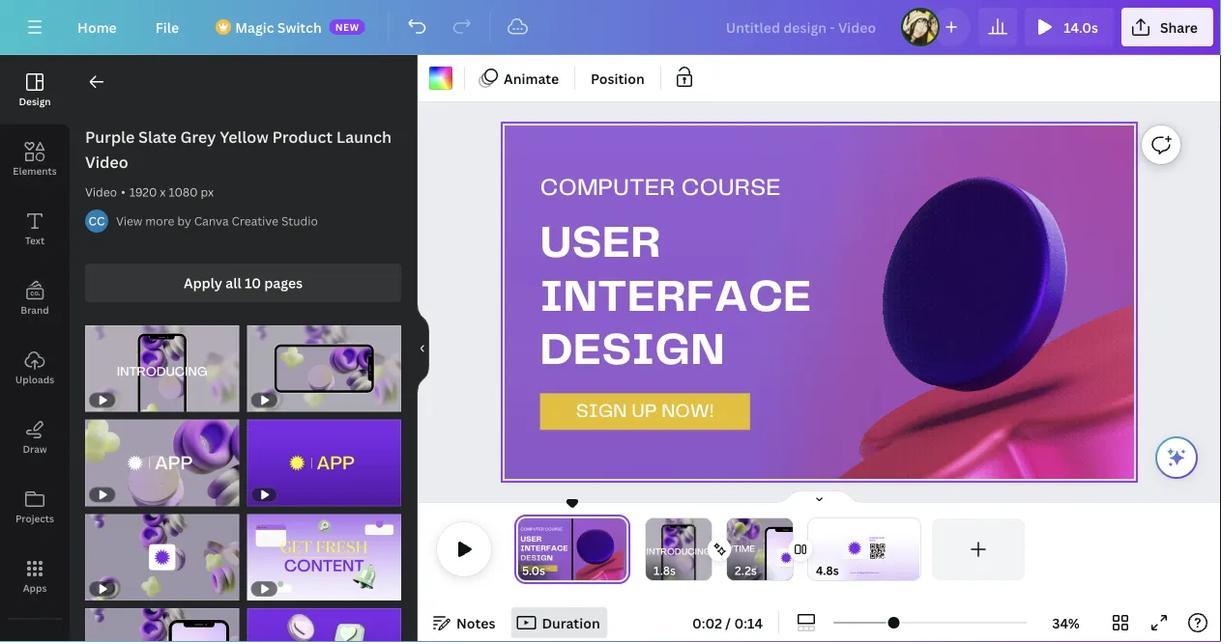 Task type: describe. For each thing, give the bounding box(es) containing it.
slate
[[138, 127, 177, 147]]

product
[[272, 127, 333, 147]]

yellow
[[220, 127, 269, 147]]

download now
[[869, 538, 884, 543]]

apply all 10 pages
[[184, 274, 303, 292]]

trimming, end edge slider for 2.2s
[[779, 519, 793, 581]]

user
[[540, 223, 661, 266]]

view more by canva creative studio button
[[116, 212, 318, 231]]

rectangle animated basic shape yellow image
[[540, 394, 750, 431]]

purple
[[85, 127, 135, 147]]

sign
[[576, 403, 627, 421]]

download
[[869, 538, 884, 540]]

switch
[[277, 18, 322, 36]]

elements button
[[0, 125, 70, 194]]

animate
[[504, 69, 559, 88]]

sign up now!
[[576, 403, 714, 421]]

trimming, start edge slider for 1.8s
[[646, 519, 659, 581]]

position
[[591, 69, 645, 88]]

interface
[[540, 277, 812, 320]]

duration
[[542, 614, 600, 633]]

4.8s
[[816, 563, 839, 579]]

share button
[[1121, 8, 1213, 46]]

canva
[[194, 213, 229, 229]]

file button
[[140, 8, 195, 46]]

video inside purple slate grey yellow product launch video
[[85, 152, 128, 173]]

apply all 10 pages button
[[85, 264, 401, 303]]

34% button
[[1035, 608, 1097, 639]]

Design title text field
[[710, 8, 894, 46]]

now
[[869, 540, 876, 543]]

elements
[[13, 164, 57, 177]]

0:02
[[692, 614, 722, 633]]

apps button
[[0, 542, 70, 612]]

34%
[[1052, 614, 1080, 633]]

computer
[[540, 177, 675, 200]]

1.8s
[[654, 563, 676, 579]]

home
[[77, 18, 117, 36]]

/
[[725, 614, 731, 633]]

hide pages image
[[773, 490, 866, 506]]

animated tactile 3d shapes image
[[809, 175, 1221, 480]]

grey
[[180, 127, 216, 147]]

up
[[632, 403, 657, 421]]

projects button
[[0, 473, 70, 542]]

0:02 / 0:14
[[692, 614, 763, 633]]

uploads
[[15, 373, 54, 386]]

apps
[[23, 582, 47, 595]]

0:14
[[734, 614, 763, 633]]



Task type: locate. For each thing, give the bounding box(es) containing it.
video
[[85, 152, 128, 173], [85, 184, 117, 200]]

course
[[681, 177, 781, 200]]

trimming, start edge slider inside "introducing" button
[[646, 519, 659, 581]]

view
[[116, 213, 142, 229]]

design button
[[0, 55, 70, 125]]

text
[[25, 234, 45, 247]]

design inside button
[[19, 95, 51, 108]]

position button
[[583, 63, 652, 94]]

now!
[[662, 403, 714, 421]]

purple slate grey yellow product launch video
[[85, 127, 392, 173]]

x
[[160, 184, 166, 200]]

pages
[[264, 274, 303, 292]]

2 trimming, start edge slider from the left
[[646, 519, 659, 581]]

trimming, end edge slider left 1.8s
[[613, 519, 630, 581]]

notes button
[[425, 608, 503, 639]]

14.0s button
[[1025, 8, 1114, 46]]

video up canva creative studio image
[[85, 184, 117, 200]]

file
[[155, 18, 179, 36]]

video down purple
[[85, 152, 128, 173]]

10
[[245, 274, 261, 292]]

1 trimming, end edge slider from the left
[[613, 519, 630, 581]]

trimming, end edge slider
[[613, 519, 630, 581], [698, 519, 712, 581], [779, 519, 793, 581], [907, 519, 920, 581]]

trimming, start edge slider for 2.2s
[[727, 519, 741, 581]]

duration button
[[511, 608, 608, 639]]

px
[[201, 184, 214, 200]]

design
[[19, 95, 51, 108], [540, 331, 725, 374]]

2 video from the top
[[85, 184, 117, 200]]

1.8s button
[[654, 562, 676, 581]]

0 horizontal spatial design
[[19, 95, 51, 108]]

user interface design
[[540, 223, 812, 374]]

projects
[[15, 512, 54, 525]]

design inside user interface design
[[540, 331, 725, 374]]

trimming, end edge slider inside anytime button
[[779, 519, 793, 581]]

Page title text field
[[554, 562, 561, 581]]

magic switch
[[235, 18, 322, 36]]

audio image
[[0, 627, 70, 643]]

4.8s button
[[816, 562, 839, 581]]

2.2s button
[[735, 562, 757, 581]]

more
[[145, 213, 174, 229]]

trimming, end edge slider right the download now
[[907, 519, 920, 581]]

introducing
[[646, 549, 711, 558]]

animate button
[[473, 63, 567, 94]]

trimming, start edge slider left anytime on the right bottom
[[646, 519, 659, 581]]

new
[[335, 20, 359, 33]]

share
[[1160, 18, 1198, 36]]

hide image
[[417, 303, 429, 395]]

design up up at the bottom
[[540, 331, 725, 374]]

14.0s
[[1064, 18, 1098, 36]]

1 video from the top
[[85, 152, 128, 173]]

launch
[[336, 127, 392, 147]]

text button
[[0, 194, 70, 264]]

trimming, end edge slider left anytime on the right bottom
[[698, 519, 712, 581]]

trimming, start edge slider inside anytime button
[[727, 519, 741, 581]]

draw
[[23, 443, 47, 456]]

trimming, start edge slider
[[514, 519, 532, 581], [646, 519, 659, 581], [727, 519, 741, 581], [808, 519, 822, 581]]

home link
[[62, 8, 132, 46]]

canva assistant image
[[1165, 447, 1188, 470]]

1920
[[129, 184, 157, 200]]

magic
[[235, 18, 274, 36]]

studio
[[281, 213, 318, 229]]

draw button
[[0, 403, 70, 473]]

creative
[[232, 213, 278, 229]]

trimming, start edge slider right introducing
[[727, 519, 741, 581]]

all
[[226, 274, 241, 292]]

uploads button
[[0, 334, 70, 403]]

5.0s
[[522, 563, 545, 579]]

anytime button
[[705, 519, 815, 616]]

side panel tab list
[[0, 55, 70, 643]]

1 vertical spatial design
[[540, 331, 725, 374]]

trimming, end edge slider inside "introducing" button
[[698, 519, 712, 581]]

introducing button
[[624, 519, 734, 596]]

computer course
[[540, 177, 781, 200]]

apply
[[184, 274, 222, 292]]

0 vertical spatial video
[[85, 152, 128, 173]]

by
[[177, 213, 191, 229]]

3 trimming, end edge slider from the left
[[779, 519, 793, 581]]

1 horizontal spatial design
[[540, 331, 725, 374]]

canva creative studio element
[[85, 210, 108, 233]]

trimming, end edge slider for 1.8s
[[698, 519, 712, 581]]

1920 x 1080 px
[[129, 184, 214, 200]]

trimming, start edge slider for 4.8s
[[808, 519, 822, 581]]

1080
[[169, 184, 198, 200]]

5.0s button
[[522, 562, 545, 581]]

brand
[[21, 304, 49, 317]]

purple slate grey yellow product launch video element
[[85, 326, 239, 413], [247, 326, 401, 413], [85, 420, 239, 507], [247, 420, 401, 507], [85, 515, 239, 602], [247, 515, 401, 602], [85, 609, 239, 643], [247, 609, 401, 643]]

trimming, start edge slider down the hide pages image
[[808, 519, 822, 581]]

canva creative studio image
[[85, 210, 108, 233]]

main menu bar
[[0, 0, 1221, 55]]

view more by canva creative studio
[[116, 213, 318, 229]]

trimming, start edge slider left page title text field
[[514, 519, 532, 581]]

3 trimming, start edge slider from the left
[[727, 519, 741, 581]]

1 vertical spatial video
[[85, 184, 117, 200]]

1 trimming, start edge slider from the left
[[514, 519, 532, 581]]

design up elements button
[[19, 95, 51, 108]]

notes
[[456, 614, 495, 633]]

2.2s
[[735, 563, 757, 579]]

www.reallygreatsite.com
[[850, 572, 879, 575]]

anytime
[[715, 546, 755, 555]]

brand button
[[0, 264, 70, 334]]

trimming, end edge slider for 4.8s
[[907, 519, 920, 581]]

4 trimming, start edge slider from the left
[[808, 519, 822, 581]]

trimming, end edge slider right 2.2s
[[779, 519, 793, 581]]

no color image
[[429, 67, 452, 90]]

2 trimming, end edge slider from the left
[[698, 519, 712, 581]]

0 vertical spatial design
[[19, 95, 51, 108]]

4 trimming, end edge slider from the left
[[907, 519, 920, 581]]



Task type: vqa. For each thing, say whether or not it's contained in the screenshot.
THE NOTES button
yes



